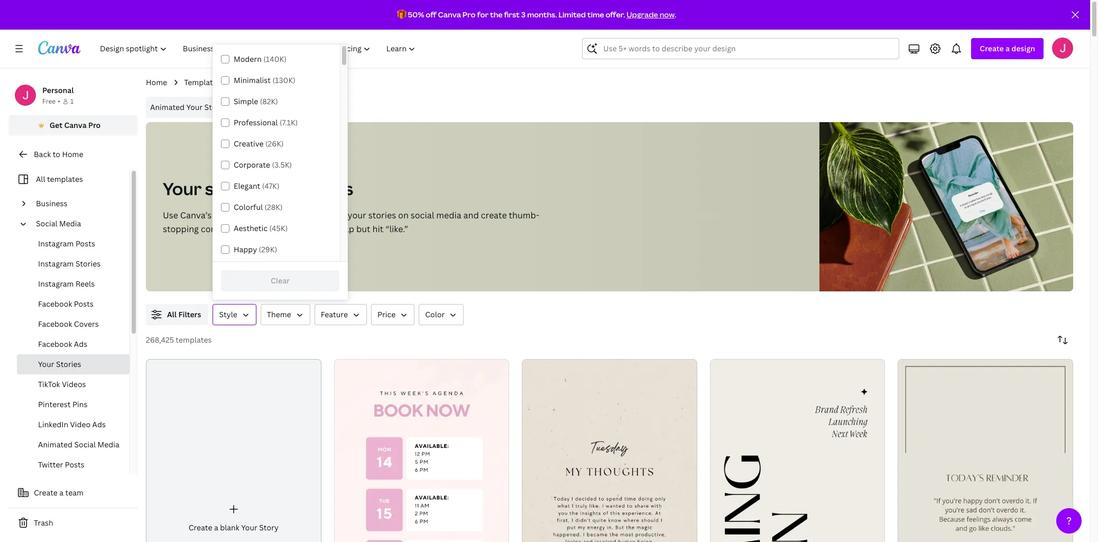 Task type: locate. For each thing, give the bounding box(es) containing it.
.
[[675, 10, 677, 20]]

a inside dropdown button
[[1006, 43, 1010, 53]]

(3.5k)
[[272, 160, 292, 170]]

pink minimalist book now availability nail salon instagram story image
[[334, 359, 509, 542]]

0 vertical spatial story
[[299, 102, 318, 112]]

your
[[348, 209, 366, 221], [254, 223, 273, 235]]

elegant (47k)
[[234, 181, 279, 191]]

1 vertical spatial stories
[[76, 259, 101, 269]]

3
[[521, 10, 526, 20]]

your up the (7.1k)
[[281, 102, 297, 112]]

stories up the hit
[[368, 209, 396, 221]]

for
[[477, 10, 489, 20], [334, 209, 346, 221]]

a left design
[[1006, 43, 1010, 53]]

free,
[[214, 209, 232, 221]]

1 horizontal spatial stories
[[368, 209, 396, 221]]

1 horizontal spatial animated
[[150, 102, 185, 112]]

color
[[425, 309, 445, 319]]

templates down the "(3.5k)"
[[267, 177, 353, 200]]

canva right get
[[64, 120, 87, 130]]

(45k)
[[269, 223, 288, 233]]

facebook ads link
[[17, 334, 130, 354]]

1 horizontal spatial pro
[[463, 10, 476, 20]]

0 horizontal spatial pro
[[88, 120, 101, 130]]

templates down filters
[[176, 335, 212, 345]]

trash
[[34, 518, 53, 528]]

0 horizontal spatial for
[[334, 209, 346, 221]]

instagram for instagram reels
[[38, 279, 74, 289]]

create down twitter
[[34, 488, 58, 498]]

1 horizontal spatial social media link
[[238, 77, 283, 88]]

create inside button
[[34, 488, 58, 498]]

2 horizontal spatial create
[[980, 43, 1004, 53]]

customizable
[[234, 209, 288, 221]]

1 vertical spatial media
[[59, 218, 81, 228]]

0 vertical spatial stories
[[204, 102, 230, 112]]

create a blank your story
[[189, 522, 279, 532]]

posts for twitter posts
[[65, 460, 84, 470]]

color button
[[419, 304, 464, 325]]

stories inside use canva's free, customizable templates for your stories on social media and create thumb- stopping content that your audience can't help but hit "like."
[[368, 209, 396, 221]]

posts up instagram stories link
[[76, 239, 95, 249]]

1 vertical spatial posts
[[74, 299, 94, 309]]

(29k)
[[259, 244, 277, 254]]

2 vertical spatial instagram
[[38, 279, 74, 289]]

your right blank
[[241, 522, 257, 532]]

1 vertical spatial instagram
[[38, 259, 74, 269]]

home right to
[[62, 149, 83, 159]]

1 horizontal spatial media
[[98, 439, 119, 450]]

2 horizontal spatial media
[[261, 77, 283, 87]]

1 vertical spatial stories
[[368, 209, 396, 221]]

social media link
[[238, 77, 283, 88], [32, 214, 123, 234]]

0 horizontal spatial create
[[34, 488, 58, 498]]

🎁
[[397, 10, 406, 20]]

hit
[[373, 223, 384, 235]]

1 horizontal spatial social
[[74, 439, 96, 450]]

2 vertical spatial posts
[[65, 460, 84, 470]]

your down customizable in the left of the page
[[254, 223, 273, 235]]

posts down animated social media 'link'
[[65, 460, 84, 470]]

home up animated your stories
[[146, 77, 167, 87]]

facebook
[[38, 299, 72, 309], [38, 319, 72, 329], [38, 339, 72, 349]]

0 vertical spatial media
[[261, 77, 283, 87]]

stories down the facebook ads link
[[56, 359, 81, 369]]

1 vertical spatial ads
[[92, 419, 106, 429]]

0 vertical spatial facebook
[[38, 299, 72, 309]]

create left blank
[[189, 522, 212, 532]]

limited
[[559, 10, 586, 20]]

0 horizontal spatial a
[[59, 488, 64, 498]]

posts down the "reels"
[[74, 299, 94, 309]]

story right blank
[[259, 522, 279, 532]]

facebook posts
[[38, 299, 94, 309]]

1 horizontal spatial social media
[[238, 77, 283, 87]]

facebook up your stories
[[38, 339, 72, 349]]

2 facebook from the top
[[38, 319, 72, 329]]

0 horizontal spatial social media link
[[32, 214, 123, 234]]

create for create a team
[[34, 488, 58, 498]]

home
[[146, 77, 167, 87], [62, 149, 83, 159]]

reels
[[76, 279, 95, 289]]

0 vertical spatial animated
[[150, 102, 185, 112]]

instagram up instagram stories
[[38, 239, 74, 249]]

media inside 'link'
[[98, 439, 119, 450]]

social media down business
[[36, 218, 81, 228]]

team
[[65, 488, 84, 498]]

ads down covers
[[74, 339, 87, 349]]

facebook up facebook ads
[[38, 319, 72, 329]]

all left filters
[[167, 309, 177, 319]]

instagram for instagram stories
[[38, 259, 74, 269]]

0 vertical spatial for
[[477, 10, 489, 20]]

media
[[261, 77, 283, 87], [59, 218, 81, 228], [98, 439, 119, 450]]

help
[[336, 223, 354, 235]]

0 horizontal spatial canva
[[64, 120, 87, 130]]

professional (7.1k)
[[234, 117, 298, 127]]

create
[[481, 209, 507, 221]]

modern (140k)
[[234, 54, 287, 64]]

a for blank
[[214, 522, 218, 532]]

create
[[980, 43, 1004, 53], [34, 488, 58, 498], [189, 522, 212, 532]]

pro up back to home link
[[88, 120, 101, 130]]

story right (82k)
[[299, 102, 318, 112]]

1 vertical spatial animated
[[38, 439, 72, 450]]

1 facebook from the top
[[38, 299, 72, 309]]

business
[[36, 198, 67, 208]]

0 horizontal spatial all
[[36, 174, 45, 184]]

and
[[464, 209, 479, 221]]

home link
[[146, 77, 167, 88]]

happy (29k)
[[234, 244, 277, 254]]

1 horizontal spatial home
[[146, 77, 167, 87]]

0 vertical spatial home
[[146, 77, 167, 87]]

1 horizontal spatial create
[[189, 522, 212, 532]]

1 vertical spatial story
[[259, 522, 279, 532]]

your up but
[[348, 209, 366, 221]]

templates down back to home
[[47, 174, 83, 184]]

all down back
[[36, 174, 45, 184]]

media up (82k)
[[261, 77, 283, 87]]

0 vertical spatial create
[[980, 43, 1004, 53]]

3 facebook from the top
[[38, 339, 72, 349]]

canva
[[438, 10, 461, 20], [64, 120, 87, 130]]

back
[[34, 149, 51, 159]]

2 horizontal spatial social
[[238, 77, 259, 87]]

but
[[356, 223, 371, 235]]

a for design
[[1006, 43, 1010, 53]]

all
[[36, 174, 45, 184], [167, 309, 177, 319]]

animated inside 'link'
[[38, 439, 72, 450]]

filters
[[178, 309, 201, 319]]

(140k)
[[264, 54, 287, 64]]

offer.
[[606, 10, 625, 20]]

your up use
[[163, 177, 202, 200]]

2 instagram from the top
[[38, 259, 74, 269]]

1 vertical spatial canva
[[64, 120, 87, 130]]

tiktok
[[38, 379, 60, 389]]

facebook for facebook posts
[[38, 299, 72, 309]]

1 vertical spatial home
[[62, 149, 83, 159]]

covers
[[74, 319, 99, 329]]

create a team
[[34, 488, 84, 498]]

0 vertical spatial a
[[1006, 43, 1010, 53]]

templates up can't
[[291, 209, 332, 221]]

0 vertical spatial all
[[36, 174, 45, 184]]

0 vertical spatial social media
[[238, 77, 283, 87]]

2 vertical spatial create
[[189, 522, 212, 532]]

1 vertical spatial pro
[[88, 120, 101, 130]]

stories down templates link
[[204, 102, 230, 112]]

1 horizontal spatial a
[[214, 522, 218, 532]]

1 vertical spatial all
[[167, 309, 177, 319]]

0 horizontal spatial story
[[259, 522, 279, 532]]

animated down the "home" link
[[150, 102, 185, 112]]

animated
[[150, 102, 185, 112], [38, 439, 72, 450]]

for for pro
[[477, 10, 489, 20]]

stories for instagram stories
[[76, 259, 101, 269]]

social down business
[[36, 218, 57, 228]]

0 vertical spatial posts
[[76, 239, 95, 249]]

a left team
[[59, 488, 64, 498]]

media down linkedin video ads link
[[98, 439, 119, 450]]

beige minimalistic modern coming soon launch instagram story image
[[710, 359, 886, 542]]

media up the instagram posts
[[59, 218, 81, 228]]

stories up the "reels"
[[76, 259, 101, 269]]

pinterest pins
[[38, 399, 88, 409]]

2 vertical spatial stories
[[56, 359, 81, 369]]

0 horizontal spatial your
[[254, 223, 273, 235]]

0 vertical spatial instagram
[[38, 239, 74, 249]]

(28k)
[[265, 202, 283, 212]]

instagram up facebook posts on the left bottom
[[38, 279, 74, 289]]

personal
[[42, 85, 74, 95]]

create inside dropdown button
[[980, 43, 1004, 53]]

facebook ads
[[38, 339, 87, 349]]

1 horizontal spatial canva
[[438, 10, 461, 20]]

2 vertical spatial facebook
[[38, 339, 72, 349]]

a left blank
[[214, 522, 218, 532]]

Search search field
[[604, 39, 893, 59]]

stories
[[205, 177, 264, 200], [368, 209, 396, 221]]

your down templates link
[[186, 102, 203, 112]]

a inside button
[[59, 488, 64, 498]]

0 vertical spatial social media link
[[238, 77, 283, 88]]

colorful
[[234, 202, 263, 212]]

(82k)
[[260, 96, 278, 106]]

2 vertical spatial social
[[74, 439, 96, 450]]

templates link
[[184, 77, 221, 88]]

your stories
[[38, 359, 81, 369]]

for left the
[[477, 10, 489, 20]]

social media up simple (82k)
[[238, 77, 283, 87]]

3 instagram from the top
[[38, 279, 74, 289]]

social down video
[[74, 439, 96, 450]]

facebook for facebook covers
[[38, 319, 72, 329]]

templates inside use canva's free, customizable templates for your stories on social media and create thumb- stopping content that your audience can't help but hit "like."
[[291, 209, 332, 221]]

1 vertical spatial create
[[34, 488, 58, 498]]

instagram stories
[[38, 259, 101, 269]]

facebook posts link
[[17, 294, 130, 314]]

0 vertical spatial ads
[[74, 339, 87, 349]]

canva inside get canva pro button
[[64, 120, 87, 130]]

1 horizontal spatial for
[[477, 10, 489, 20]]

0 horizontal spatial stories
[[205, 177, 264, 200]]

happy
[[234, 244, 257, 254]]

1 vertical spatial facebook
[[38, 319, 72, 329]]

1 horizontal spatial ads
[[92, 419, 106, 429]]

pro left the
[[463, 10, 476, 20]]

2 vertical spatial media
[[98, 439, 119, 450]]

for inside use canva's free, customizable templates for your stories on social media and create thumb- stopping content that your audience can't help but hit "like."
[[334, 209, 346, 221]]

posts
[[76, 239, 95, 249], [74, 299, 94, 309], [65, 460, 84, 470]]

creative
[[234, 139, 264, 149]]

1 vertical spatial a
[[59, 488, 64, 498]]

2 vertical spatial a
[[214, 522, 218, 532]]

ads right video
[[92, 419, 106, 429]]

0 vertical spatial stories
[[205, 177, 264, 200]]

0 horizontal spatial social
[[36, 218, 57, 228]]

all templates link
[[15, 169, 123, 189]]

minimalist
[[234, 75, 271, 85]]

social media link up the instagram posts
[[32, 214, 123, 234]]

for up help
[[334, 209, 346, 221]]

that
[[235, 223, 252, 235]]

all inside button
[[167, 309, 177, 319]]

all templates
[[36, 174, 83, 184]]

animated down linkedin
[[38, 439, 72, 450]]

social media
[[238, 77, 283, 87], [36, 218, 81, 228]]

2 horizontal spatial a
[[1006, 43, 1010, 53]]

social media link up simple (82k)
[[238, 77, 283, 88]]

social up simple
[[238, 77, 259, 87]]

stories
[[204, 102, 230, 112], [76, 259, 101, 269], [56, 359, 81, 369]]

facebook down instagram reels
[[38, 299, 72, 309]]

0 horizontal spatial animated
[[38, 439, 72, 450]]

free •
[[42, 97, 60, 106]]

create left design
[[980, 43, 1004, 53]]

canva right off
[[438, 10, 461, 20]]

None search field
[[582, 38, 900, 59]]

1 vertical spatial social
[[36, 218, 57, 228]]

on
[[398, 209, 409, 221]]

simple
[[234, 96, 258, 106]]

stories up colorful
[[205, 177, 264, 200]]

instagram up instagram reels
[[38, 259, 74, 269]]

video
[[70, 419, 91, 429]]

1 horizontal spatial all
[[167, 309, 177, 319]]

1 instagram from the top
[[38, 239, 74, 249]]

1 vertical spatial for
[[334, 209, 346, 221]]

1 horizontal spatial your
[[348, 209, 366, 221]]

0 horizontal spatial social media
[[36, 218, 81, 228]]



Task type: describe. For each thing, give the bounding box(es) containing it.
twitter posts link
[[17, 455, 130, 475]]

all for all filters
[[167, 309, 177, 319]]

clear button
[[221, 270, 340, 291]]

corporate (3.5k)
[[234, 160, 292, 170]]

(26k)
[[265, 139, 284, 149]]

0 horizontal spatial media
[[59, 218, 81, 228]]

instagram reels
[[38, 279, 95, 289]]

instagram reels link
[[17, 274, 130, 294]]

your up tiktok
[[38, 359, 54, 369]]

instagram for instagram posts
[[38, 239, 74, 249]]

upgrade now button
[[627, 10, 675, 20]]

create a design
[[980, 43, 1036, 53]]

price button
[[371, 304, 415, 325]]

create a blank your story element
[[146, 359, 321, 542]]

corporate
[[234, 160, 270, 170]]

1
[[70, 97, 74, 106]]

create a blank your story link
[[146, 359, 321, 542]]

all for all templates
[[36, 174, 45, 184]]

james peterson image
[[1052, 38, 1074, 59]]

1 horizontal spatial story
[[299, 102, 318, 112]]

style button
[[213, 304, 256, 325]]

top level navigation element
[[93, 38, 425, 59]]

harbolnas
[[242, 102, 279, 112]]

0 horizontal spatial ads
[[74, 339, 87, 349]]

social
[[411, 209, 434, 221]]

create a team button
[[8, 482, 138, 503]]

minimalist (130k)
[[234, 75, 296, 85]]

content
[[201, 223, 233, 235]]

animated social media link
[[17, 435, 130, 455]]

elegant
[[234, 181, 260, 191]]

•
[[58, 97, 60, 106]]

first
[[504, 10, 520, 20]]

theme button
[[261, 304, 310, 325]]

get
[[50, 120, 62, 130]]

theme
[[267, 309, 291, 319]]

animated social media
[[38, 439, 119, 450]]

neutral beige simple minimalist plain text block instagram story image
[[522, 359, 697, 542]]

the
[[490, 10, 503, 20]]

🎁 50% off canva pro for the first 3 months. limited time offer. upgrade now .
[[397, 10, 677, 20]]

stopping
[[163, 223, 199, 235]]

colorful (28k)
[[234, 202, 283, 212]]

can't
[[314, 223, 334, 235]]

months.
[[527, 10, 557, 20]]

create a design button
[[972, 38, 1044, 59]]

modern
[[234, 54, 262, 64]]

0 vertical spatial your
[[348, 209, 366, 221]]

a for team
[[59, 488, 64, 498]]

canva's
[[180, 209, 212, 221]]

tiktok videos link
[[17, 374, 130, 395]]

twitter
[[38, 460, 63, 470]]

trash link
[[8, 512, 138, 534]]

back to home
[[34, 149, 83, 159]]

style
[[219, 309, 237, 319]]

50%
[[408, 10, 424, 20]]

facebook for facebook ads
[[38, 339, 72, 349]]

0 vertical spatial social
[[238, 77, 259, 87]]

0 horizontal spatial home
[[62, 149, 83, 159]]

(47k)
[[262, 181, 279, 191]]

create for create a design
[[980, 43, 1004, 53]]

1 vertical spatial social media
[[36, 218, 81, 228]]

to
[[53, 149, 60, 159]]

pins
[[72, 399, 88, 409]]

feature button
[[314, 304, 367, 325]]

your stories templates
[[163, 177, 353, 200]]

pinterest
[[38, 399, 71, 409]]

create for create a blank your story
[[189, 522, 212, 532]]

0 vertical spatial canva
[[438, 10, 461, 20]]

twitter posts
[[38, 460, 84, 470]]

design
[[1012, 43, 1036, 53]]

Sort by button
[[1052, 329, 1074, 351]]

animated for animated social media
[[38, 439, 72, 450]]

268,425 templates
[[146, 335, 212, 345]]

professional
[[234, 117, 278, 127]]

get canva pro button
[[8, 115, 138, 135]]

templates
[[184, 77, 221, 87]]

posts for instagram posts
[[76, 239, 95, 249]]

pro inside button
[[88, 120, 101, 130]]

linkedin video ads link
[[17, 415, 130, 435]]

0 vertical spatial pro
[[463, 10, 476, 20]]

for for templates
[[334, 209, 346, 221]]

"like."
[[386, 223, 408, 235]]

use canva's free, customizable templates for your stories on social media and create thumb- stopping content that your audience can't help but hit "like."
[[163, 209, 539, 235]]

price
[[378, 309, 396, 319]]

free
[[42, 97, 56, 106]]

use
[[163, 209, 178, 221]]

posts for facebook posts
[[74, 299, 94, 309]]

(7.1k)
[[280, 117, 298, 127]]

animated for animated your stories
[[150, 102, 185, 112]]

brown minimalist today's reminder quote instagram story image
[[898, 359, 1074, 542]]

business link
[[32, 194, 123, 214]]

(130k)
[[273, 75, 296, 85]]

linkedin
[[38, 419, 68, 429]]

feature
[[321, 309, 348, 319]]

thumb-
[[509, 209, 539, 221]]

all filters button
[[146, 304, 209, 325]]

1 vertical spatial your
[[254, 223, 273, 235]]

tiktok videos
[[38, 379, 86, 389]]

media
[[436, 209, 462, 221]]

simple (82k)
[[234, 96, 278, 106]]

blank
[[220, 522, 239, 532]]

instagram posts
[[38, 239, 95, 249]]

pinterest pins link
[[17, 395, 130, 415]]

instagram posts link
[[17, 234, 130, 254]]

back to home link
[[8, 144, 138, 165]]

aesthetic
[[234, 223, 268, 233]]

animated your stories
[[150, 102, 230, 112]]

stories for your stories
[[56, 359, 81, 369]]

social inside animated social media 'link'
[[74, 439, 96, 450]]

aesthetic (45k)
[[234, 223, 288, 233]]

1 vertical spatial social media link
[[32, 214, 123, 234]]



Task type: vqa. For each thing, say whether or not it's contained in the screenshot.
Your Stories
yes



